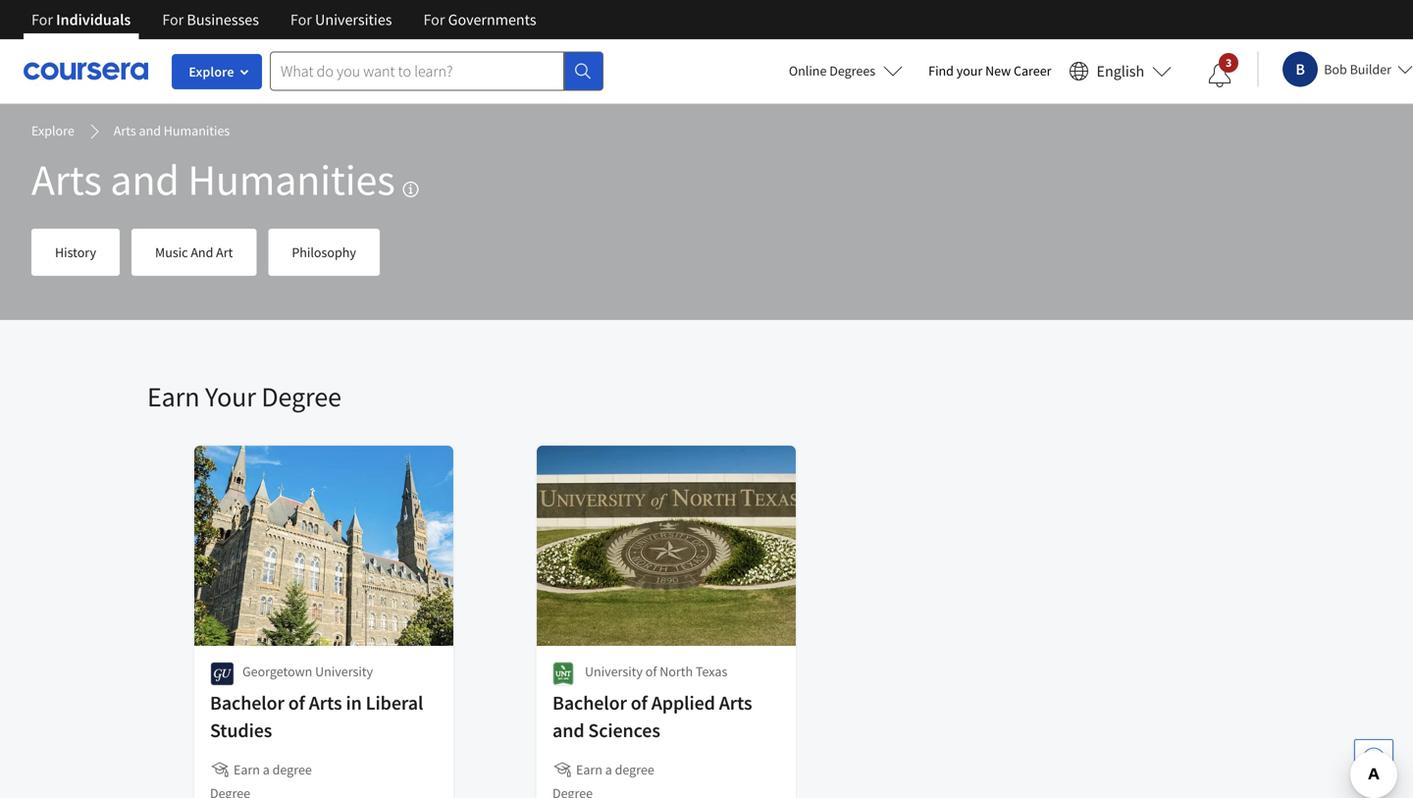 Task type: describe. For each thing, give the bounding box(es) containing it.
earn your degree
[[147, 379, 342, 414]]

north
[[660, 663, 693, 680]]

b
[[1296, 59, 1306, 79]]

bachelor for sciences
[[553, 691, 627, 715]]

bob builder
[[1325, 60, 1392, 78]]

history
[[55, 243, 96, 261]]

for for universities
[[291, 10, 312, 29]]

your
[[205, 379, 256, 414]]

bob
[[1325, 60, 1348, 78]]

explore link
[[31, 121, 74, 142]]

for governments
[[424, 10, 537, 29]]

find your new career
[[929, 62, 1052, 80]]

arts inside bachelor of arts in liberal studies
[[309, 691, 342, 715]]

art
[[216, 243, 233, 261]]

and down coursera image
[[139, 122, 161, 139]]

georgetown university image
[[210, 662, 235, 686]]

for individuals
[[31, 10, 131, 29]]

english
[[1097, 61, 1145, 81]]

your
[[957, 62, 983, 80]]

arts down coursera image
[[114, 122, 136, 139]]

show notifications image
[[1209, 64, 1232, 87]]

bachelor for studies
[[210, 691, 285, 715]]

1 vertical spatial explore
[[31, 122, 74, 139]]

1 university from the left
[[315, 663, 373, 680]]

music
[[155, 243, 188, 261]]

and inside bachelor of applied arts and sciences
[[553, 718, 585, 743]]

for for individuals
[[31, 10, 53, 29]]

3 button
[[1193, 52, 1248, 99]]

georgetown
[[243, 663, 313, 680]]

earn a degree for sciences
[[576, 761, 655, 779]]

and left art
[[191, 243, 213, 261]]

online degrees button
[[774, 49, 919, 92]]

1 vertical spatial humanities
[[188, 152, 395, 207]]

philosophy
[[292, 243, 356, 261]]

liberal
[[366, 691, 423, 715]]

universities
[[315, 10, 392, 29]]

career
[[1014, 62, 1052, 80]]

explore inside popup button
[[189, 63, 234, 81]]

help center image
[[1363, 747, 1386, 771]]

studies
[[210, 718, 272, 743]]

texas
[[696, 663, 728, 680]]

university of north texas image
[[553, 662, 575, 686]]



Task type: vqa. For each thing, say whether or not it's contained in the screenshot.
Public to the right
no



Task type: locate. For each thing, give the bounding box(es) containing it.
explore down coursera image
[[31, 122, 74, 139]]

0 horizontal spatial earn
[[147, 379, 200, 414]]

earn a degree down the sciences at the bottom left of page
[[576, 761, 655, 779]]

georgetown university
[[243, 663, 373, 680]]

a down the sciences at the bottom left of page
[[606, 761, 612, 779]]

0 horizontal spatial university
[[315, 663, 373, 680]]

arts and humanities information image
[[403, 181, 419, 197]]

of for arts
[[288, 691, 305, 715]]

0 vertical spatial explore
[[189, 63, 234, 81]]

online
[[789, 62, 827, 80]]

for left businesses
[[162, 10, 184, 29]]

bachelor of applied arts and sciences
[[553, 691, 753, 743]]

earn a degree
[[234, 761, 312, 779], [576, 761, 655, 779]]

online degrees
[[789, 62, 876, 80]]

1 horizontal spatial university
[[585, 663, 643, 680]]

a
[[263, 761, 270, 779], [606, 761, 612, 779]]

bachelor
[[210, 691, 285, 715], [553, 691, 627, 715]]

of up the sciences at the bottom left of page
[[631, 691, 648, 715]]

1 horizontal spatial earn
[[234, 761, 260, 779]]

for for governments
[[424, 10, 445, 29]]

explore down for businesses
[[189, 63, 234, 81]]

arts inside bachelor of applied arts and sciences
[[719, 691, 753, 715]]

builder
[[1351, 60, 1392, 78]]

in
[[346, 691, 362, 715]]

find your new career link
[[919, 59, 1062, 83]]

arts and humanities
[[114, 122, 230, 139], [31, 152, 395, 207]]

applied
[[652, 691, 716, 715]]

0 horizontal spatial earn a degree
[[234, 761, 312, 779]]

a for sciences
[[606, 761, 612, 779]]

What do you want to learn? text field
[[270, 52, 565, 91]]

1 vertical spatial arts and humanities
[[31, 152, 395, 207]]

bachelor inside bachelor of arts in liberal studies
[[210, 691, 285, 715]]

3 for from the left
[[291, 10, 312, 29]]

degree
[[273, 761, 312, 779], [615, 761, 655, 779]]

music and art
[[155, 243, 233, 261]]

0 vertical spatial humanities
[[164, 122, 230, 139]]

degree for sciences
[[615, 761, 655, 779]]

humanities down explore popup button
[[164, 122, 230, 139]]

earn your degree carousel element
[[147, 320, 1267, 798]]

a down studies
[[263, 761, 270, 779]]

explore
[[189, 63, 234, 81], [31, 122, 74, 139]]

earn left your
[[147, 379, 200, 414]]

earn down studies
[[234, 761, 260, 779]]

2 degree from the left
[[615, 761, 655, 779]]

arts and humanities up art
[[31, 152, 395, 207]]

sciences
[[588, 718, 661, 743]]

earn a degree down studies
[[234, 761, 312, 779]]

humanities up philosophy at the left of page
[[188, 152, 395, 207]]

university
[[315, 663, 373, 680], [585, 663, 643, 680]]

individuals
[[56, 10, 131, 29]]

earn for bachelor of arts in liberal studies
[[234, 761, 260, 779]]

1 earn a degree from the left
[[234, 761, 312, 779]]

1 for from the left
[[31, 10, 53, 29]]

university right 'university of north texas' icon
[[585, 663, 643, 680]]

music and art link
[[132, 229, 257, 276]]

of inside bachelor of arts in liberal studies
[[288, 691, 305, 715]]

english button
[[1062, 39, 1180, 103]]

arts down texas
[[719, 691, 753, 715]]

4 for from the left
[[424, 10, 445, 29]]

coursera image
[[24, 55, 148, 87]]

1 horizontal spatial a
[[606, 761, 612, 779]]

0 horizontal spatial bachelor
[[210, 691, 285, 715]]

1 horizontal spatial earn a degree
[[576, 761, 655, 779]]

of down georgetown university
[[288, 691, 305, 715]]

0 vertical spatial arts and humanities
[[114, 122, 230, 139]]

and
[[139, 122, 161, 139], [110, 152, 179, 207], [191, 243, 213, 261], [553, 718, 585, 743]]

1 bachelor from the left
[[210, 691, 285, 715]]

2 earn a degree from the left
[[576, 761, 655, 779]]

banner navigation
[[16, 0, 552, 39]]

0 horizontal spatial explore
[[31, 122, 74, 139]]

of left north
[[646, 663, 657, 680]]

of for applied
[[631, 691, 648, 715]]

degrees
[[830, 62, 876, 80]]

for for businesses
[[162, 10, 184, 29]]

arts left in
[[309, 691, 342, 715]]

3
[[1226, 55, 1233, 70]]

2 a from the left
[[606, 761, 612, 779]]

bachelor of arts in liberal studies
[[210, 691, 423, 743]]

and up music
[[110, 152, 179, 207]]

2 university from the left
[[585, 663, 643, 680]]

bachelor down 'university of north texas' icon
[[553, 691, 627, 715]]

degree down the sciences at the bottom left of page
[[615, 761, 655, 779]]

for left individuals
[[31, 10, 53, 29]]

1 degree from the left
[[273, 761, 312, 779]]

and left the sciences at the bottom left of page
[[553, 718, 585, 743]]

for universities
[[291, 10, 392, 29]]

earn down the sciences at the bottom left of page
[[576, 761, 603, 779]]

degree down bachelor of arts in liberal studies
[[273, 761, 312, 779]]

arts and humanities down explore popup button
[[114, 122, 230, 139]]

earn a degree for studies
[[234, 761, 312, 779]]

of for north
[[646, 663, 657, 680]]

university up in
[[315, 663, 373, 680]]

new
[[986, 62, 1011, 80]]

arts down 'explore' link
[[31, 152, 102, 207]]

1 horizontal spatial bachelor
[[553, 691, 627, 715]]

1 horizontal spatial degree
[[615, 761, 655, 779]]

degree for studies
[[273, 761, 312, 779]]

1 horizontal spatial explore
[[189, 63, 234, 81]]

governments
[[448, 10, 537, 29]]

for up what do you want to learn? "text field"
[[424, 10, 445, 29]]

find
[[929, 62, 954, 80]]

philosophy link
[[268, 229, 380, 276]]

bachelor inside bachelor of applied arts and sciences
[[553, 691, 627, 715]]

for businesses
[[162, 10, 259, 29]]

of inside bachelor of applied arts and sciences
[[631, 691, 648, 715]]

for
[[31, 10, 53, 29], [162, 10, 184, 29], [291, 10, 312, 29], [424, 10, 445, 29]]

bachelor up studies
[[210, 691, 285, 715]]

arts
[[114, 122, 136, 139], [31, 152, 102, 207], [309, 691, 342, 715], [719, 691, 753, 715]]

degree
[[262, 379, 342, 414]]

0 horizontal spatial degree
[[273, 761, 312, 779]]

for left universities
[[291, 10, 312, 29]]

university of north texas
[[585, 663, 728, 680]]

a for studies
[[263, 761, 270, 779]]

0 horizontal spatial a
[[263, 761, 270, 779]]

explore button
[[172, 54, 262, 89]]

businesses
[[187, 10, 259, 29]]

earn
[[147, 379, 200, 414], [234, 761, 260, 779], [576, 761, 603, 779]]

2 horizontal spatial earn
[[576, 761, 603, 779]]

1 a from the left
[[263, 761, 270, 779]]

None search field
[[270, 52, 604, 91]]

2 bachelor from the left
[[553, 691, 627, 715]]

humanities
[[164, 122, 230, 139], [188, 152, 395, 207]]

of
[[646, 663, 657, 680], [288, 691, 305, 715], [631, 691, 648, 715]]

2 for from the left
[[162, 10, 184, 29]]

history link
[[31, 229, 120, 276]]

earn for bachelor of applied arts and sciences
[[576, 761, 603, 779]]



